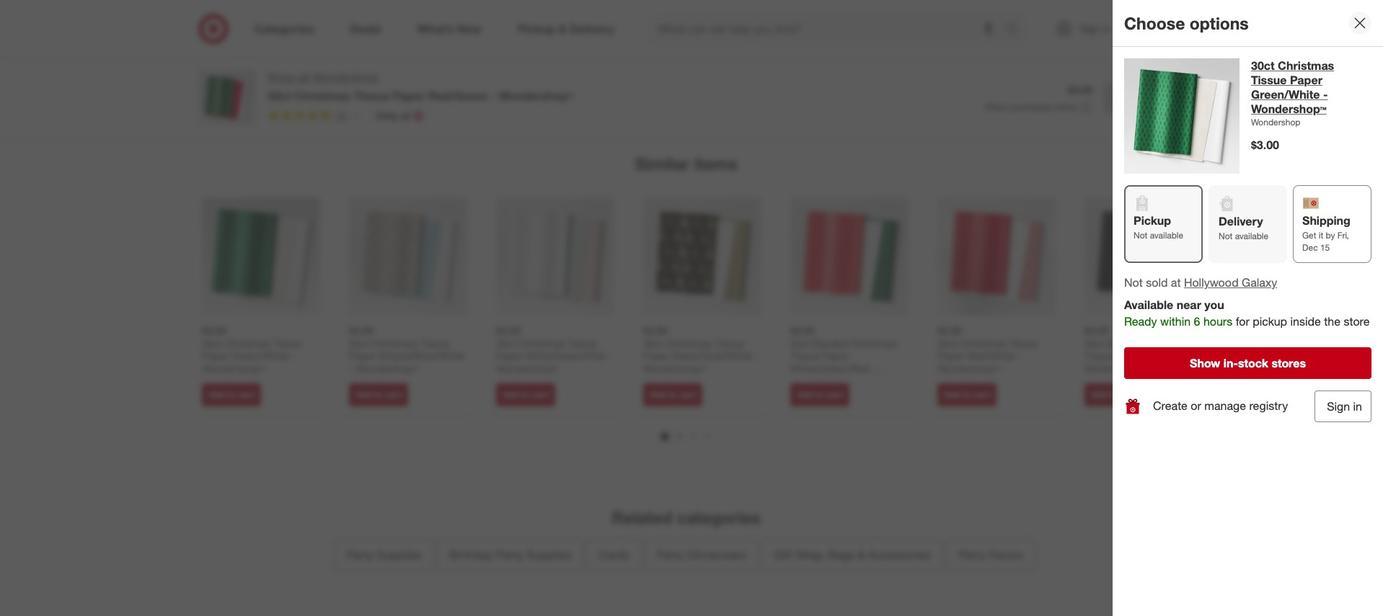 Task type: vqa. For each thing, say whether or not it's contained in the screenshot.
Day Designer 'LINK'
no



Task type: locate. For each thing, give the bounding box(es) containing it.
available inside delivery not available
[[1235, 231, 1269, 242]]

30ct inside "$3.00 30ct banded christmas tissue paper white/blue/black - wondershop™"
[[1085, 337, 1104, 349]]

banded up white/blue/black on the bottom of the page
[[1107, 337, 1143, 349]]

show in-stock stores
[[1190, 356, 1306, 371]]

not down delivery
[[1219, 231, 1233, 242]]

1 horizontal spatial green/white
[[1252, 87, 1321, 102]]

30ct inside $3.00 30ct banded christmas tissue paper white/green/red - wondershop™
[[790, 337, 810, 349]]

cart down white/green/red
[[826, 389, 843, 400]]

paper inside $3.00 30ct christmas tissue paper green/white - wondershop™
[[202, 350, 228, 362]]

add to cart button down white/blue/black on the bottom of the page
[[1085, 384, 1144, 407]]

- inside 'shop all wondershop 30ct christmas tissue paper red/green - wondershop™'
[[491, 89, 496, 103]]

1 horizontal spatial banded
[[1107, 337, 1143, 349]]

6 left options
[[1167, 15, 1171, 24]]

cart down white/green/pink at the bottom of page
[[532, 389, 549, 400]]

$3.00 inside $3.00 30ct banded christmas tissue paper white/green/red - wondershop™
[[790, 324, 815, 337]]

0 vertical spatial 15
[[335, 110, 347, 122]]

0 horizontal spatial wondershop
[[313, 70, 378, 84]]

at right the only
[[401, 110, 410, 122]]

sign in
[[1327, 400, 1363, 414]]

available for pickup
[[1150, 230, 1184, 241]]

red/green
[[428, 89, 488, 103]]

30ct inside $3.00 30ct christmas tissue paper red/white - wondershop™
[[937, 337, 957, 349]]

delivery not available
[[1219, 214, 1269, 242]]

add to cart button for $3.00 30ct christmas tissue paper striped/blue/white - wondershop™
[[349, 384, 408, 407]]

sign in button
[[1315, 391, 1372, 423]]

to for $3.00 30ct banded christmas tissue paper white/blue/black - wondershop™
[[1110, 389, 1118, 400]]

cart up sponsored
[[1153, 91, 1176, 105]]

1 horizontal spatial available
[[1235, 231, 1269, 242]]

available inside pickup not available
[[1150, 230, 1184, 241]]

christmas inside $3.00 30ct banded christmas tissue paper white/green/red - wondershop™
[[851, 337, 897, 349]]

search button
[[999, 13, 1033, 48]]

-
[[1324, 87, 1328, 102], [491, 89, 496, 103], [291, 350, 295, 362], [608, 350, 612, 362], [755, 350, 759, 362], [1018, 350, 1021, 362], [349, 362, 353, 375], [872, 362, 876, 375], [1166, 362, 1169, 375]]

30ct
[[1252, 58, 1275, 73], [268, 89, 291, 103], [202, 337, 221, 349], [349, 337, 369, 349], [496, 337, 516, 349], [643, 337, 663, 349], [790, 337, 810, 349], [937, 337, 957, 349], [1085, 337, 1104, 349]]

to
[[1139, 91, 1150, 105], [227, 389, 235, 400], [374, 389, 382, 400], [521, 389, 530, 400], [668, 389, 677, 400], [816, 389, 824, 400], [963, 389, 971, 400], [1110, 389, 1118, 400]]

to down '$3.00 30ct christmas tissue paper white/green/pink - wondershop™'
[[521, 389, 530, 400]]

wondershop™
[[499, 89, 575, 103], [1252, 102, 1327, 116], [202, 362, 264, 375], [356, 362, 418, 375], [496, 362, 559, 375], [643, 362, 706, 375], [937, 362, 1000, 375], [790, 375, 853, 387], [1085, 375, 1147, 387]]

1 vertical spatial 6
[[1194, 314, 1201, 329]]

add down white/blue/black on the bottom of the page
[[1091, 389, 1108, 400]]

not inside delivery not available
[[1219, 231, 1233, 242]]

not for delivery
[[1219, 231, 1233, 242]]

tissue inside 'shop all wondershop 30ct christmas tissue paper red/green - wondershop™'
[[354, 89, 390, 103]]

- inside $3.00 30ct christmas tissue paper black/gold/white - wondershop™
[[755, 350, 759, 362]]

wondershop™ inside $3.00 30ct banded christmas tissue paper white/green/red - wondershop™
[[790, 375, 853, 387]]

get
[[1303, 230, 1317, 241]]

manage
[[1205, 399, 1247, 414]]

to for $3.00 30ct christmas tissue paper white/green/pink - wondershop™
[[521, 389, 530, 400]]

party for party supplies
[[346, 549, 374, 563]]

add down $3.00 30ct christmas tissue paper black/gold/white - wondershop™
[[650, 389, 666, 400]]

cart for $3.00 30ct christmas tissue paper green/white - wondershop™
[[238, 389, 255, 400]]

1 horizontal spatial 15
[[1321, 242, 1330, 253]]

tissue inside $3.00 30ct christmas tissue paper black/gold/white - wondershop™
[[715, 337, 744, 349]]

0 vertical spatial 6
[[1167, 15, 1171, 24]]

shop
[[268, 70, 295, 84]]

$3.00 for 30ct banded christmas tissue paper white/blue/black - wondershop™
[[1085, 324, 1109, 337]]

wondershop™ inside "$3.00 30ct banded christmas tissue paper white/blue/black - wondershop™"
[[1085, 375, 1147, 387]]

party dinnerware link
[[645, 540, 759, 572]]

paper inside 30ct christmas tissue paper green/white - wondershop™ wondershop
[[1290, 73, 1323, 87]]

shipping
[[1303, 214, 1351, 228]]

3 party from the left
[[657, 549, 684, 563]]

30ct christmas tissue paper red/white - wondershop™ image
[[937, 197, 1056, 316]]

wondershop inside 'shop all wondershop 30ct christmas tissue paper red/green - wondershop™'
[[313, 70, 378, 84]]

wondershop right all
[[313, 70, 378, 84]]

1 vertical spatial 15
[[1321, 242, 1330, 253]]

pickup
[[1253, 314, 1288, 329]]

wondershop™ inside $3.00 30ct christmas tissue paper red/white - wondershop™
[[937, 362, 1000, 375]]

1 horizontal spatial at
[[1171, 276, 1181, 290]]

4 party from the left
[[959, 549, 986, 563]]

15 down it at the top
[[1321, 242, 1330, 253]]

$3.00 inside $3.00 30ct christmas tissue paper black/gold/white - wondershop™
[[643, 324, 668, 337]]

supplies left cards in the left of the page
[[527, 549, 571, 563]]

6
[[1167, 15, 1171, 24], [1194, 314, 1201, 329]]

add
[[1114, 91, 1136, 105], [208, 389, 225, 400], [355, 389, 372, 400], [502, 389, 519, 400], [650, 389, 666, 400], [797, 389, 813, 400], [944, 389, 960, 400], [1091, 389, 1108, 400]]

add down $3.00 30ct christmas tissue paper green/white - wondershop™
[[208, 389, 225, 400]]

1 horizontal spatial 6
[[1194, 314, 1201, 329]]

sign
[[1327, 400, 1350, 414]]

cart for $3.00 30ct christmas tissue paper white/green/pink - wondershop™
[[532, 389, 549, 400]]

$3.00 for 30ct christmas tissue paper red/white - wondershop™
[[937, 324, 962, 337]]

$3.00 inside '$3.00 30ct christmas tissue paper white/green/pink - wondershop™'
[[496, 324, 521, 337]]

pickup not available
[[1134, 214, 1184, 241]]

white/green/red
[[790, 362, 869, 375]]

supplies left birthday
[[377, 549, 422, 563]]

party for party favors
[[959, 549, 986, 563]]

6 link
[[1145, 13, 1177, 45]]

inside
[[1291, 314, 1321, 329]]

add to cart button up sponsored
[[1105, 82, 1185, 114]]

christmas inside 'shop all wondershop 30ct christmas tissue paper red/green - wondershop™'
[[294, 89, 351, 103]]

add to cart button for $3.00 30ct christmas tissue paper red/white - wondershop™
[[937, 384, 997, 407]]

add to cart for $3.00 30ct banded christmas tissue paper white/green/red - wondershop™
[[797, 389, 843, 400]]

add to cart button down $3.00 30ct christmas tissue paper black/gold/white - wondershop™
[[643, 384, 703, 407]]

paper inside $3.00 30ct christmas tissue paper red/white - wondershop™
[[937, 350, 964, 362]]

banded up white/green/red
[[813, 337, 848, 349]]

add to cart down the $3.00 30ct christmas tissue paper striped/blue/white - wondershop™
[[355, 389, 402, 400]]

to down red/white
[[963, 389, 971, 400]]

tissue inside $3.00 30ct banded christmas tissue paper white/green/red - wondershop™
[[790, 350, 820, 362]]

to down $3.00 30ct christmas tissue paper black/gold/white - wondershop™
[[668, 389, 677, 400]]

0 horizontal spatial 15
[[335, 110, 347, 122]]

add to cart button down '$3.00 30ct christmas tissue paper white/green/pink - wondershop™'
[[496, 384, 555, 407]]

30ct christmas tissue paper white/green/pink - wondershop™ image
[[496, 197, 614, 316]]

cart down red/white
[[973, 389, 990, 400]]

1 banded from the left
[[813, 337, 848, 349]]

$3.00 inside "$3.00 30ct banded christmas tissue paper white/blue/black - wondershop™"
[[1085, 324, 1109, 337]]

wondershop™ inside 30ct christmas tissue paper green/white - wondershop™ wondershop
[[1252, 102, 1327, 116]]

$3.00 inside $3.00 30ct christmas tissue paper red/white - wondershop™
[[937, 324, 962, 337]]

shop all wondershop 30ct christmas tissue paper red/green - wondershop™
[[268, 70, 575, 103]]

30ct inside $3.00 30ct christmas tissue paper green/white - wondershop™
[[202, 337, 221, 349]]

1 supplies from the left
[[377, 549, 422, 563]]

$3.00 for 30ct christmas tissue paper striped/blue/white - wondershop™
[[349, 324, 373, 337]]

add to cart down $3.00 30ct christmas tissue paper black/gold/white - wondershop™
[[650, 389, 696, 400]]

0 horizontal spatial 6
[[1167, 15, 1171, 24]]

within
[[1161, 314, 1191, 329]]

add for $3.00 30ct christmas tissue paper red/white - wondershop™
[[944, 389, 960, 400]]

6 down near
[[1194, 314, 1201, 329]]

1 vertical spatial green/white
[[231, 350, 288, 362]]

1 horizontal spatial wondershop
[[1252, 117, 1301, 128]]

green/white
[[1252, 87, 1321, 102], [231, 350, 288, 362]]

1 horizontal spatial supplies
[[527, 549, 571, 563]]

$3.00 inside $3.00 30ct christmas tissue paper green/white - wondershop™
[[202, 324, 226, 337]]

similar items
[[635, 154, 738, 174]]

christmas inside $3.00 30ct christmas tissue paper black/gold/white - wondershop™
[[666, 337, 712, 349]]

tissue inside the $3.00 30ct christmas tissue paper striped/blue/white - wondershop™
[[420, 337, 450, 349]]

when
[[986, 102, 1008, 113]]

banded inside "$3.00 30ct banded christmas tissue paper white/blue/black - wondershop™"
[[1107, 337, 1143, 349]]

add to cart down red/white
[[944, 389, 990, 400]]

available
[[1150, 230, 1184, 241], [1235, 231, 1269, 242]]

- inside '$3.00 30ct christmas tissue paper white/green/pink - wondershop™'
[[608, 350, 612, 362]]

related
[[612, 508, 673, 528]]

to for $3.00 30ct banded christmas tissue paper white/green/red - wondershop™
[[816, 389, 824, 400]]

to down white/blue/black on the bottom of the page
[[1110, 389, 1118, 400]]

paper inside 'shop all wondershop 30ct christmas tissue paper red/green - wondershop™'
[[393, 89, 425, 103]]

cart down $3.00 30ct christmas tissue paper green/white - wondershop™
[[238, 389, 255, 400]]

region
[[181, 42, 1212, 617]]

christmas inside $3.00 30ct christmas tissue paper green/white - wondershop™
[[224, 337, 270, 349]]

banded inside $3.00 30ct banded christmas tissue paper white/green/red - wondershop™
[[813, 337, 848, 349]]

add down $3.00 30ct christmas tissue paper red/white - wondershop™
[[944, 389, 960, 400]]

cart down the $3.00 30ct christmas tissue paper striped/blue/white - wondershop™
[[385, 389, 402, 400]]

only at
[[376, 110, 410, 122]]

tissue
[[1252, 73, 1287, 87], [354, 89, 390, 103], [273, 337, 302, 349], [420, 337, 450, 349], [567, 337, 597, 349], [715, 337, 744, 349], [1009, 337, 1038, 349], [790, 350, 820, 362], [1085, 350, 1114, 362]]

add down white/green/red
[[797, 389, 813, 400]]

0 vertical spatial green/white
[[1252, 87, 1321, 102]]

add to cart down white/green/red
[[797, 389, 843, 400]]

0 horizontal spatial available
[[1150, 230, 1184, 241]]

choose options dialog
[[1113, 0, 1384, 617]]

cart for $3.00 30ct banded christmas tissue paper white/blue/black - wondershop™
[[1121, 389, 1138, 400]]

$3.00 for 30ct christmas tissue paper green/white - wondershop™
[[202, 324, 226, 337]]

15 link
[[268, 109, 361, 125]]

at
[[401, 110, 410, 122], [1171, 276, 1181, 290]]

bags
[[828, 549, 855, 563]]

2 banded from the left
[[1107, 337, 1143, 349]]

1 party from the left
[[346, 549, 374, 563]]

$3.00 inside the $3.00 30ct christmas tissue paper striped/blue/white - wondershop™
[[349, 324, 373, 337]]

30ct christmas tissue paper striped/blue/white - wondershop™ image
[[349, 197, 467, 316]]

wondershop™ inside $3.00 30ct christmas tissue paper black/gold/white - wondershop™
[[643, 362, 706, 375]]

What can we help you find? suggestions appear below search field
[[650, 13, 1009, 45]]

paper inside '$3.00 30ct christmas tissue paper white/green/pink - wondershop™'
[[496, 350, 523, 362]]

add to cart button down red/white
[[937, 384, 997, 407]]

to for $3.00 30ct christmas tissue paper green/white - wondershop™
[[227, 389, 235, 400]]

related categories
[[612, 508, 761, 528]]

party
[[346, 549, 374, 563], [496, 549, 523, 563], [657, 549, 684, 563], [959, 549, 986, 563]]

green/white inside $3.00 30ct christmas tissue paper green/white - wondershop™
[[231, 350, 288, 362]]

at right 'sold'
[[1171, 276, 1181, 290]]

wondershop down 30ct christmas tissue paper green/white - wondershop™ link
[[1252, 117, 1301, 128]]

christmas inside the $3.00 30ct christmas tissue paper striped/blue/white - wondershop™
[[371, 337, 417, 349]]

cart for $3.00 30ct christmas tissue paper red/white - wondershop™
[[973, 389, 990, 400]]

add to cart button down white/green/red
[[790, 384, 850, 407]]

image of 30ct christmas tissue paper red/green - wondershop™ image
[[198, 69, 256, 127]]

ready
[[1125, 314, 1158, 329]]

$3.00 for 30ct christmas tissue paper black/gold/white - wondershop™
[[643, 324, 668, 337]]

paper
[[1290, 73, 1323, 87], [393, 89, 425, 103], [202, 350, 228, 362], [349, 350, 376, 362], [496, 350, 523, 362], [643, 350, 670, 362], [822, 350, 849, 362], [937, 350, 964, 362], [1117, 350, 1144, 362]]

30ct inside the $3.00 30ct christmas tissue paper striped/blue/white - wondershop™
[[349, 337, 369, 349]]

not down pickup
[[1134, 230, 1148, 241]]

party dinnerware
[[657, 549, 747, 563]]

add down the $3.00 30ct christmas tissue paper striped/blue/white - wondershop™
[[355, 389, 372, 400]]

accessories
[[868, 549, 932, 563]]

available down pickup
[[1150, 230, 1184, 241]]

cart down white/blue/black on the bottom of the page
[[1121, 389, 1138, 400]]

add to cart button down $3.00 30ct christmas tissue paper green/white - wondershop™
[[202, 384, 261, 407]]

0 vertical spatial at
[[401, 110, 410, 122]]

tissue inside $3.00 30ct christmas tissue paper green/white - wondershop™
[[273, 337, 302, 349]]

not inside pickup not available
[[1134, 230, 1148, 241]]

add to cart down '$3.00 30ct christmas tissue paper white/green/pink - wondershop™'
[[502, 389, 549, 400]]

add to cart button for $3.00 30ct christmas tissue paper black/gold/white - wondershop™
[[643, 384, 703, 407]]

to down white/green/red
[[816, 389, 824, 400]]

banded
[[813, 337, 848, 349], [1107, 337, 1143, 349]]

show in-stock stores button
[[1125, 348, 1372, 379]]

sold
[[1146, 276, 1168, 290]]

30ct inside '$3.00 30ct christmas tissue paper white/green/pink - wondershop™'
[[496, 337, 516, 349]]

to down $3.00 30ct christmas tissue paper green/white - wondershop™
[[227, 389, 235, 400]]

0 horizontal spatial supplies
[[377, 549, 422, 563]]

add to cart down $3.00 30ct christmas tissue paper green/white - wondershop™
[[208, 389, 255, 400]]

add to cart for $3.00 30ct christmas tissue paper white/green/pink - wondershop™
[[502, 389, 549, 400]]

1 vertical spatial wondershop
[[1252, 117, 1301, 128]]

tissue inside 30ct christmas tissue paper green/white - wondershop™ wondershop
[[1252, 73, 1287, 87]]

1 vertical spatial at
[[1171, 276, 1181, 290]]

0 horizontal spatial green/white
[[231, 350, 288, 362]]

cart down the black/gold/white
[[679, 389, 696, 400]]

cards link
[[587, 540, 642, 572]]

add to cart button down the $3.00 30ct christmas tissue paper striped/blue/white - wondershop™
[[349, 384, 408, 407]]

supplies
[[377, 549, 422, 563], [527, 549, 571, 563]]

30ct inside $3.00 30ct christmas tissue paper black/gold/white - wondershop™
[[643, 337, 663, 349]]

$3.00 for 30ct banded christmas tissue paper white/green/red - wondershop™
[[790, 324, 815, 337]]

categories
[[677, 508, 761, 528]]

add down '$3.00 30ct christmas tissue paper white/green/pink - wondershop™'
[[502, 389, 519, 400]]

white/blue/black
[[1085, 362, 1163, 375]]

add for $3.00 30ct christmas tissue paper white/green/pink - wondershop™
[[502, 389, 519, 400]]

to down the $3.00 30ct christmas tissue paper striped/blue/white - wondershop™
[[374, 389, 382, 400]]

galaxy
[[1242, 276, 1278, 290]]

cart for $3.00 30ct banded christmas tissue paper white/green/red - wondershop™
[[826, 389, 843, 400]]

0 horizontal spatial banded
[[813, 337, 848, 349]]

0 vertical spatial wondershop
[[313, 70, 378, 84]]

black/gold/white
[[673, 350, 752, 362]]

cart
[[1153, 91, 1176, 105], [238, 389, 255, 400], [385, 389, 402, 400], [532, 389, 549, 400], [679, 389, 696, 400], [826, 389, 843, 400], [973, 389, 990, 400], [1121, 389, 1138, 400]]

- inside $3.00 30ct christmas tissue paper red/white - wondershop™
[[1018, 350, 1021, 362]]

15 left the only
[[335, 110, 347, 122]]

add for $3.00 30ct christmas tissue paper black/gold/white - wondershop™
[[650, 389, 666, 400]]

2 party from the left
[[496, 549, 523, 563]]

available down delivery
[[1235, 231, 1269, 242]]

30ct christmas tissue paper green/white - wondershop™ link
[[1252, 58, 1372, 116]]

christmas
[[1278, 58, 1335, 73], [294, 89, 351, 103], [224, 337, 270, 349], [371, 337, 417, 349], [519, 337, 565, 349], [666, 337, 712, 349], [851, 337, 897, 349], [960, 337, 1006, 349], [1146, 337, 1192, 349]]

$3.00 30ct banded christmas tissue paper white/blue/black - wondershop™
[[1085, 324, 1192, 387]]

at inside choose options dialog
[[1171, 276, 1181, 290]]

add to cart down white/blue/black on the bottom of the page
[[1091, 389, 1138, 400]]

15 inside 15 link
[[335, 110, 347, 122]]



Task type: describe. For each thing, give the bounding box(es) containing it.
tissue inside $3.00 30ct christmas tissue paper red/white - wondershop™
[[1009, 337, 1038, 349]]

30ct for $3.00 30ct christmas tissue paper striped/blue/white - wondershop™
[[349, 337, 369, 349]]

you
[[1205, 298, 1225, 312]]

options
[[1190, 13, 1249, 33]]

birthday party supplies
[[449, 549, 571, 563]]

shipping get it by fri, dec 15
[[1303, 214, 1351, 253]]

stock
[[1239, 356, 1269, 371]]

similar
[[635, 154, 690, 174]]

30ct christmas tissue paper green/white - wondershop™ wondershop
[[1252, 58, 1335, 128]]

birthday party supplies link
[[437, 540, 584, 572]]

$3.00 30ct banded christmas tissue paper white/green/red - wondershop™
[[790, 324, 897, 387]]

to for $3.00 30ct christmas tissue paper black/gold/white - wondershop™
[[668, 389, 677, 400]]

in
[[1354, 400, 1363, 414]]

30ct banded christmas tissue paper white/green/red - wondershop™ image
[[790, 197, 909, 316]]

add to cart for $3.00 30ct banded christmas tissue paper white/blue/black - wondershop™
[[1091, 389, 1138, 400]]

when purchased online
[[986, 102, 1077, 113]]

30ct for $3.00 30ct christmas tissue paper green/white - wondershop™
[[202, 337, 221, 349]]

sponsored
[[1149, 128, 1191, 138]]

add to cart button for $3.00 30ct banded christmas tissue paper white/green/red - wondershop™
[[790, 384, 850, 407]]

search
[[999, 23, 1033, 37]]

tissue inside '$3.00 30ct christmas tissue paper white/green/pink - wondershop™'
[[567, 337, 597, 349]]

add for $3.00 30ct banded christmas tissue paper white/blue/black - wondershop™
[[1091, 389, 1108, 400]]

30ct inside 30ct christmas tissue paper green/white - wondershop™ wondershop
[[1252, 58, 1275, 73]]

hollywood
[[1184, 276, 1239, 290]]

available for delivery
[[1235, 231, 1269, 242]]

cart for $3.00 30ct christmas tissue paper striped/blue/white - wondershop™
[[385, 389, 402, 400]]

favors
[[990, 549, 1023, 563]]

cart for $3.00 30ct christmas tissue paper black/gold/white - wondershop™
[[679, 389, 696, 400]]

- inside $3.00 30ct christmas tissue paper green/white - wondershop™
[[291, 350, 295, 362]]

not left 'sold'
[[1125, 276, 1143, 290]]

banded for 30ct banded christmas tissue paper white/green/red - wondershop™
[[813, 337, 848, 349]]

add to cart up sponsored
[[1114, 91, 1176, 105]]

wondershop inside 30ct christmas tissue paper green/white - wondershop™ wondershop
[[1252, 117, 1301, 128]]

add to cart for $3.00 30ct christmas tissue paper striped/blue/white - wondershop™
[[355, 389, 402, 400]]

create or manage registry
[[1153, 399, 1288, 414]]

only
[[376, 110, 398, 122]]

add to cart button for $3.00 30ct christmas tissue paper green/white - wondershop™
[[202, 384, 261, 407]]

delivery
[[1219, 214, 1264, 229]]

party favors
[[959, 549, 1023, 563]]

paper inside $3.00 30ct christmas tissue paper black/gold/white - wondershop™
[[643, 350, 670, 362]]

15 inside shipping get it by fri, dec 15
[[1321, 242, 1330, 253]]

add for $3.00 30ct banded christmas tissue paper white/green/red - wondershop™
[[797, 389, 813, 400]]

add to cart button for $3.00 30ct banded christmas tissue paper white/blue/black - wondershop™
[[1085, 384, 1144, 407]]

available near you ready within 6 hours for pickup inside the store
[[1125, 298, 1370, 329]]

near
[[1177, 298, 1202, 312]]

add to cart for $3.00 30ct christmas tissue paper black/gold/white - wondershop™
[[650, 389, 696, 400]]

paper inside $3.00 30ct banded christmas tissue paper white/green/red - wondershop™
[[822, 350, 849, 362]]

wrap,
[[796, 549, 825, 563]]

red/white
[[967, 350, 1015, 362]]

hollywood galaxy button
[[1184, 275, 1278, 292]]

party supplies
[[346, 549, 422, 563]]

or
[[1191, 399, 1202, 414]]

stores
[[1272, 356, 1306, 371]]

banded for 30ct banded christmas tissue paper white/blue/black - wondershop™
[[1107, 337, 1143, 349]]

region containing similar items
[[181, 42, 1212, 617]]

choose options
[[1125, 13, 1249, 33]]

$3.00 30ct christmas tissue paper red/white - wondershop™
[[937, 324, 1038, 375]]

- inside $3.00 30ct banded christmas tissue paper white/green/red - wondershop™
[[872, 362, 876, 375]]

striped/blue/white
[[378, 350, 464, 362]]

to for $3.00 30ct christmas tissue paper striped/blue/white - wondershop™
[[374, 389, 382, 400]]

$3.00 30ct christmas tissue paper white/green/pink - wondershop™
[[496, 324, 612, 375]]

it
[[1319, 230, 1324, 241]]

30ct for $3.00 30ct christmas tissue paper black/gold/white - wondershop™
[[643, 337, 663, 349]]

30ct christmas tissue paper black/gold/white - wondershop™ image
[[643, 197, 761, 316]]

cards
[[599, 549, 630, 563]]

christmas inside '$3.00 30ct christmas tissue paper white/green/pink - wondershop™'
[[519, 337, 565, 349]]

$3.00 30ct christmas tissue paper black/gold/white - wondershop™
[[643, 324, 759, 375]]

registry
[[1250, 399, 1288, 414]]

$3.00 30ct christmas tissue paper green/white - wondershop™
[[202, 324, 302, 375]]

add right online
[[1114, 91, 1136, 105]]

available
[[1125, 298, 1174, 312]]

green/white inside 30ct christmas tissue paper green/white - wondershop™ wondershop
[[1252, 87, 1321, 102]]

tissue inside "$3.00 30ct banded christmas tissue paper white/blue/black - wondershop™"
[[1085, 350, 1114, 362]]

add to cart for $3.00 30ct christmas tissue paper green/white - wondershop™
[[208, 389, 255, 400]]

$3.00 inside choose options dialog
[[1252, 138, 1280, 152]]

store
[[1344, 314, 1370, 329]]

0 horizontal spatial at
[[401, 110, 410, 122]]

not for pickup
[[1134, 230, 1148, 241]]

30ct for $3.00 30ct banded christmas tissue paper white/blue/black - wondershop™
[[1085, 337, 1104, 349]]

gift wrap, bags & accessories
[[774, 549, 932, 563]]

30ct for $3.00 30ct christmas tissue paper red/white - wondershop™
[[937, 337, 957, 349]]

6 inside the available near you ready within 6 hours for pickup inside the store
[[1194, 314, 1201, 329]]

add for $3.00 30ct christmas tissue paper green/white - wondershop™
[[208, 389, 225, 400]]

pickup
[[1134, 214, 1171, 228]]

white/green/pink
[[526, 350, 605, 362]]

online
[[1054, 102, 1077, 113]]

christmas inside 30ct christmas tissue paper green/white - wondershop™ wondershop
[[1278, 58, 1335, 73]]

party supplies link
[[334, 540, 434, 572]]

by
[[1326, 230, 1336, 241]]

not sold at hollywood galaxy
[[1125, 276, 1278, 290]]

30ct for $3.00 30ct banded christmas tissue paper white/green/red - wondershop™
[[790, 337, 810, 349]]

wondershop™ inside 'shop all wondershop 30ct christmas tissue paper red/green - wondershop™'
[[499, 89, 575, 103]]

wondershop™ inside '$3.00 30ct christmas tissue paper white/green/pink - wondershop™'
[[496, 362, 559, 375]]

$3.00 30ct christmas tissue paper striped/blue/white - wondershop™
[[349, 324, 464, 375]]

items
[[694, 154, 738, 174]]

30ct for $3.00 30ct christmas tissue paper white/green/pink - wondershop™
[[496, 337, 516, 349]]

- inside "$3.00 30ct banded christmas tissue paper white/blue/black - wondershop™"
[[1166, 362, 1169, 375]]

hours
[[1204, 314, 1233, 329]]

the
[[1325, 314, 1341, 329]]

christmas inside $3.00 30ct christmas tissue paper red/white - wondershop™
[[960, 337, 1006, 349]]

add to cart button for $3.00 30ct christmas tissue paper white/green/pink - wondershop™
[[496, 384, 555, 407]]

purchased
[[1010, 102, 1052, 113]]

create
[[1153, 399, 1188, 414]]

2 supplies from the left
[[527, 549, 571, 563]]

fri,
[[1338, 230, 1350, 241]]

birthday
[[449, 549, 493, 563]]

advertisement region
[[181, 42, 1191, 127]]

all
[[298, 70, 310, 84]]

to for $3.00 30ct christmas tissue paper red/white - wondershop™
[[963, 389, 971, 400]]

to up sponsored
[[1139, 91, 1150, 105]]

paper inside "$3.00 30ct banded christmas tissue paper white/blue/black - wondershop™"
[[1117, 350, 1144, 362]]

$3.00 for 30ct christmas tissue paper white/green/pink - wondershop™
[[496, 324, 521, 337]]

dec
[[1303, 242, 1318, 253]]

- inside the $3.00 30ct christmas tissue paper striped/blue/white - wondershop™
[[349, 362, 353, 375]]

show
[[1190, 356, 1221, 371]]

wondershop™ inside $3.00 30ct christmas tissue paper green/white - wondershop™
[[202, 362, 264, 375]]

party favors link
[[947, 540, 1036, 572]]

paper inside the $3.00 30ct christmas tissue paper striped/blue/white - wondershop™
[[349, 350, 376, 362]]

choose
[[1125, 13, 1185, 33]]

add to cart for $3.00 30ct christmas tissue paper red/white - wondershop™
[[944, 389, 990, 400]]

add for $3.00 30ct christmas tissue paper striped/blue/white - wondershop™
[[355, 389, 372, 400]]

30ct christmas tissue paper green/white - wondershop&#8482; image
[[1125, 58, 1240, 174]]

&
[[858, 549, 865, 563]]

gift wrap, bags & accessories link
[[762, 540, 944, 572]]

30ct banded christmas tissue paper white/blue/black - wondershop™ image
[[1085, 197, 1203, 316]]

party for party dinnerware
[[657, 549, 684, 563]]

christmas inside "$3.00 30ct banded christmas tissue paper white/blue/black - wondershop™"
[[1146, 337, 1192, 349]]

for
[[1236, 314, 1250, 329]]

30ct inside 'shop all wondershop 30ct christmas tissue paper red/green - wondershop™'
[[268, 89, 291, 103]]

- inside 30ct christmas tissue paper green/white - wondershop™ wondershop
[[1324, 87, 1328, 102]]

30ct christmas tissue paper green/white - wondershop™ image
[[202, 197, 320, 316]]

wondershop™ inside the $3.00 30ct christmas tissue paper striped/blue/white - wondershop™
[[356, 362, 418, 375]]

dinnerware
[[688, 549, 747, 563]]

in-
[[1224, 356, 1239, 371]]

gift
[[774, 549, 793, 563]]



